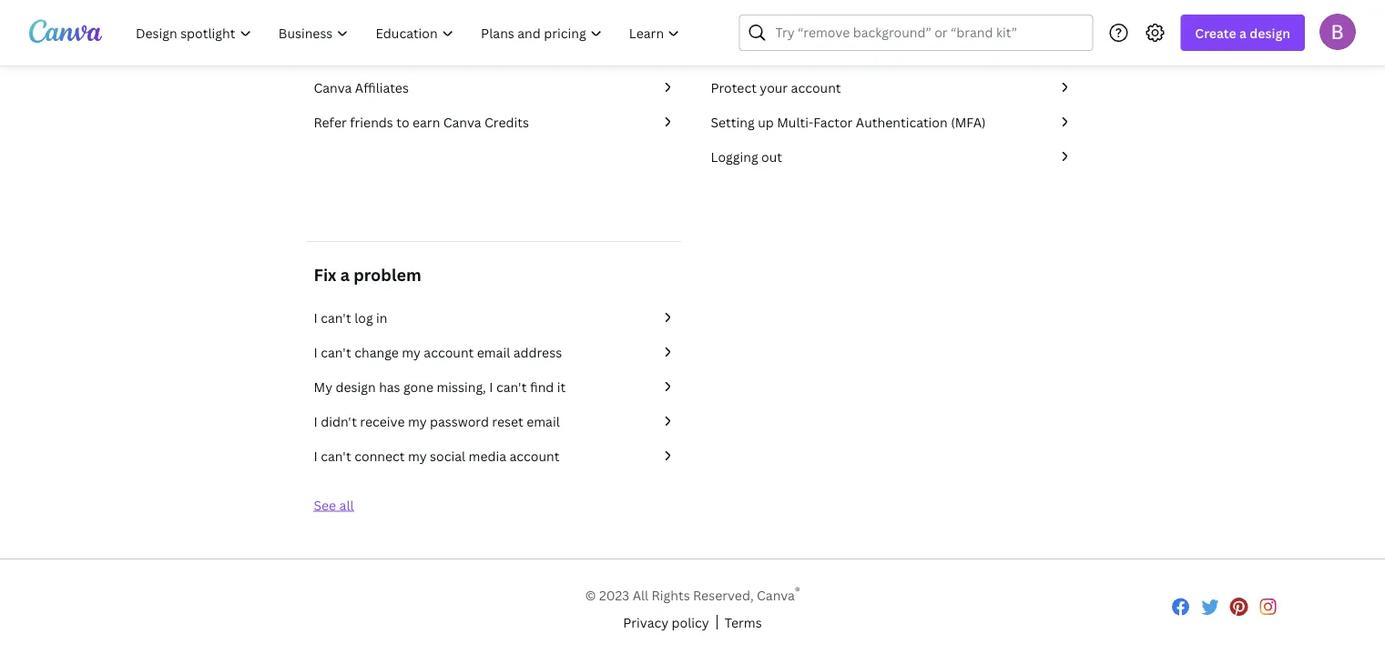 Task type: describe. For each thing, give the bounding box(es) containing it.
can't left find
[[496, 378, 527, 396]]

see all button
[[314, 497, 354, 514]]

gone
[[403, 378, 433, 396]]

find
[[530, 378, 554, 396]]

a for problem
[[340, 264, 350, 286]]

factor
[[813, 113, 853, 131]]

create a design button
[[1180, 15, 1305, 51]]

refer friends to earn canva credits
[[314, 113, 529, 131]]

connect
[[354, 448, 405, 465]]

protect your account
[[711, 79, 841, 96]]

©
[[585, 587, 596, 604]]

reset
[[492, 413, 523, 430]]

bob builder image
[[1319, 13, 1356, 50]]

rights
[[652, 587, 690, 604]]

terms
[[725, 614, 762, 632]]

i for i can't change my account email address
[[314, 344, 318, 361]]

my design has gone missing, i can't find it link
[[314, 377, 674, 397]]

it
[[557, 378, 566, 396]]

canva inside canva affiliates link
[[314, 79, 352, 96]]

i for i can't log in
[[314, 309, 318, 326]]

all
[[633, 587, 648, 604]]

create a design
[[1195, 24, 1290, 41]]

my
[[314, 378, 332, 396]]

my for account
[[402, 344, 421, 361]]

i can't change my account email address link
[[314, 342, 674, 362]]

can't for i can't change my account email address
[[321, 344, 351, 361]]

i right missing,
[[489, 378, 493, 396]]

media
[[469, 448, 506, 465]]

has
[[379, 378, 400, 396]]

account inside protect your account link
[[791, 79, 841, 96]]

2023
[[599, 587, 629, 604]]

protect
[[711, 79, 757, 96]]

top level navigation element
[[124, 15, 695, 51]]

authentication
[[856, 113, 948, 131]]

design inside dropdown button
[[1250, 24, 1290, 41]]

fix a problem
[[314, 264, 421, 286]]

address
[[513, 344, 562, 361]]

© 2023 all rights reserved, canva ®
[[585, 585, 800, 604]]

account inside i can't change my account email address link
[[424, 344, 474, 361]]

logging out
[[711, 148, 782, 165]]

i for i can't connect my social media account
[[314, 448, 318, 465]]

i can't connect my social media account link
[[314, 446, 674, 466]]

reserved,
[[693, 587, 754, 604]]

privacy policy link
[[623, 613, 709, 633]]

to
[[396, 113, 409, 131]]

a for design
[[1239, 24, 1247, 41]]

multi-
[[777, 113, 813, 131]]

0 horizontal spatial email
[[477, 344, 510, 361]]

canva inside 'refer friends to earn canva credits' link
[[443, 113, 481, 131]]

account inside i can't connect my social media account link
[[509, 448, 559, 465]]

protect your account link
[[711, 77, 1071, 97]]



Task type: locate. For each thing, give the bounding box(es) containing it.
canva
[[314, 79, 352, 96], [443, 113, 481, 131], [757, 587, 795, 604]]

social
[[430, 448, 465, 465]]

receive
[[360, 413, 405, 430]]

i can't change my account email address
[[314, 344, 562, 361]]

out
[[761, 148, 782, 165]]

1 vertical spatial canva
[[443, 113, 481, 131]]

0 horizontal spatial design
[[336, 378, 376, 396]]

0 horizontal spatial canva
[[314, 79, 352, 96]]

can't
[[321, 309, 351, 326], [321, 344, 351, 361], [496, 378, 527, 396], [321, 448, 351, 465]]

setting up multi-factor authentication (mfa)
[[711, 113, 986, 131]]

my for password
[[408, 413, 427, 430]]

didn't
[[321, 413, 357, 430]]

i didn't receive my password reset email
[[314, 413, 560, 430]]

refer
[[314, 113, 347, 131]]

i for i didn't receive my password reset email
[[314, 413, 318, 430]]

my design has gone missing, i can't find it
[[314, 378, 566, 396]]

email
[[477, 344, 510, 361], [527, 413, 560, 430]]

canva up terms link
[[757, 587, 795, 604]]

0 vertical spatial canva
[[314, 79, 352, 96]]

my down gone
[[408, 413, 427, 430]]

in
[[376, 309, 387, 326]]

a right fix
[[340, 264, 350, 286]]

affiliates
[[355, 79, 409, 96]]

0 vertical spatial account
[[791, 79, 841, 96]]

canva inside the © 2023 all rights reserved, canva ®
[[757, 587, 795, 604]]

setting
[[711, 113, 755, 131]]

2 vertical spatial canva
[[757, 587, 795, 604]]

i can't connect my social media account
[[314, 448, 559, 465]]

your
[[760, 79, 788, 96]]

can't for i can't connect my social media account
[[321, 448, 351, 465]]

logging
[[711, 148, 758, 165]]

my left social
[[408, 448, 427, 465]]

0 vertical spatial email
[[477, 344, 510, 361]]

credits
[[484, 113, 529, 131]]

my for social
[[408, 448, 427, 465]]

i up see
[[314, 448, 318, 465]]

1 vertical spatial my
[[408, 413, 427, 430]]

Try "remove background" or "brand kit" search field
[[775, 15, 1081, 50]]

canva up refer
[[314, 79, 352, 96]]

fix
[[314, 264, 336, 286]]

account down reset
[[509, 448, 559, 465]]

a right create
[[1239, 24, 1247, 41]]

privacy policy
[[623, 614, 709, 632]]

log
[[354, 309, 373, 326]]

privacy
[[623, 614, 669, 632]]

design right my
[[336, 378, 376, 396]]

refer friends to earn canva credits link
[[314, 112, 674, 132]]

setting up multi-factor authentication (mfa) link
[[711, 112, 1071, 132]]

a inside dropdown button
[[1239, 24, 1247, 41]]

0 vertical spatial my
[[402, 344, 421, 361]]

canva right earn
[[443, 113, 481, 131]]

email down find
[[527, 413, 560, 430]]

see
[[314, 497, 336, 514]]

0 horizontal spatial account
[[424, 344, 474, 361]]

1 vertical spatial email
[[527, 413, 560, 430]]

account up the factor
[[791, 79, 841, 96]]

account up my design has gone missing, i can't find it
[[424, 344, 474, 361]]

1 horizontal spatial email
[[527, 413, 560, 430]]

2 horizontal spatial account
[[791, 79, 841, 96]]

i can't log in
[[314, 309, 387, 326]]

®
[[795, 585, 800, 599]]

missing,
[[437, 378, 486, 396]]

friends
[[350, 113, 393, 131]]

1 vertical spatial a
[[340, 264, 350, 286]]

i left didn't
[[314, 413, 318, 430]]

i
[[314, 309, 318, 326], [314, 344, 318, 361], [489, 378, 493, 396], [314, 413, 318, 430], [314, 448, 318, 465]]

i didn't receive my password reset email link
[[314, 412, 674, 432]]

0 vertical spatial design
[[1250, 24, 1290, 41]]

change
[[354, 344, 399, 361]]

i can't log in link
[[314, 308, 674, 328]]

terms link
[[725, 613, 762, 633]]

see all
[[314, 497, 354, 514]]

a
[[1239, 24, 1247, 41], [340, 264, 350, 286]]

all
[[339, 497, 354, 514]]

can't for i can't log in
[[321, 309, 351, 326]]

1 vertical spatial design
[[336, 378, 376, 396]]

1 horizontal spatial a
[[1239, 24, 1247, 41]]

can't down didn't
[[321, 448, 351, 465]]

password
[[430, 413, 489, 430]]

0 vertical spatial a
[[1239, 24, 1247, 41]]

my
[[402, 344, 421, 361], [408, 413, 427, 430], [408, 448, 427, 465]]

problem
[[353, 264, 421, 286]]

canva affiliates link
[[314, 77, 674, 97]]

policy
[[672, 614, 709, 632]]

design
[[1250, 24, 1290, 41], [336, 378, 376, 396]]

0 horizontal spatial a
[[340, 264, 350, 286]]

canva affiliates
[[314, 79, 409, 96]]

1 vertical spatial account
[[424, 344, 474, 361]]

account
[[791, 79, 841, 96], [424, 344, 474, 361], [509, 448, 559, 465]]

1 horizontal spatial account
[[509, 448, 559, 465]]

i down fix
[[314, 309, 318, 326]]

1 horizontal spatial design
[[1250, 24, 1290, 41]]

earn
[[412, 113, 440, 131]]

design right create
[[1250, 24, 1290, 41]]

can't left log
[[321, 309, 351, 326]]

create
[[1195, 24, 1236, 41]]

1 horizontal spatial canva
[[443, 113, 481, 131]]

(mfa)
[[951, 113, 986, 131]]

up
[[758, 113, 774, 131]]

my right change
[[402, 344, 421, 361]]

logging out link
[[711, 147, 1071, 167]]

2 vertical spatial account
[[509, 448, 559, 465]]

2 vertical spatial my
[[408, 448, 427, 465]]

email up the my design has gone missing, i can't find it link
[[477, 344, 510, 361]]

i up my
[[314, 344, 318, 361]]

can't up my
[[321, 344, 351, 361]]

2 horizontal spatial canva
[[757, 587, 795, 604]]



Task type: vqa. For each thing, say whether or not it's contained in the screenshot.
the bottommost Black White Film Frames Birthday Video link
no



